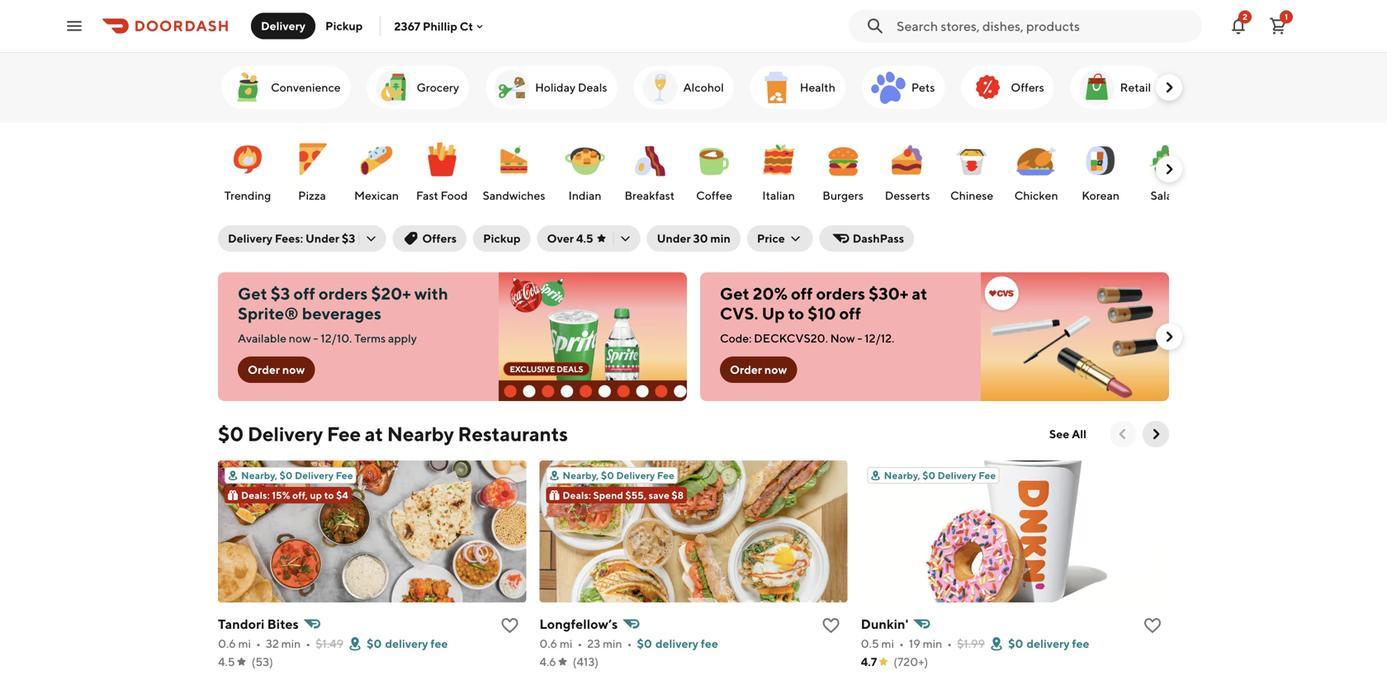 Task type: vqa. For each thing, say whether or not it's contained in the screenshot.
Olipop Cherry Vanilla If you like that other cola, try this one. $3.50 Add
no



Task type: locate. For each thing, give the bounding box(es) containing it.
2 horizontal spatial nearby,
[[884, 470, 921, 482]]

mi for longfellow's
[[560, 637, 573, 651]]

4.5 left (53)
[[218, 655, 235, 669]]

health
[[800, 81, 836, 94]]

pickup button
[[316, 13, 373, 39], [473, 225, 531, 252]]

2367
[[394, 19, 421, 33]]

1 horizontal spatial -
[[858, 332, 863, 345]]

1 horizontal spatial offers
[[1011, 81, 1045, 94]]

0 horizontal spatial $3
[[271, 284, 290, 304]]

next button of carousel image right previous button of carousel image
[[1148, 426, 1165, 443]]

• left $1.99
[[948, 637, 952, 651]]

pickup down sandwiches
[[483, 232, 521, 245]]

0 horizontal spatial get
[[238, 284, 267, 304]]

min for dunkin'
[[923, 637, 943, 651]]

1 horizontal spatial nearby,
[[563, 470, 599, 482]]

under 30 min
[[657, 232, 731, 245]]

off up $10
[[791, 284, 813, 304]]

1 horizontal spatial deals:
[[563, 490, 591, 501]]

1 horizontal spatial at
[[912, 284, 928, 304]]

get up the sprite®
[[238, 284, 267, 304]]

1 horizontal spatial order
[[730, 363, 762, 377]]

min right the 30
[[711, 232, 731, 245]]

12/12.
[[865, 332, 895, 345]]

(413)
[[573, 655, 599, 669]]

$3
[[342, 232, 355, 245], [271, 284, 290, 304]]

$3 up the sprite®
[[271, 284, 290, 304]]

0 horizontal spatial 0.6
[[218, 637, 236, 651]]

3 delivery from the left
[[1027, 637, 1070, 651]]

now down deckcvs20.
[[765, 363, 787, 377]]

1 horizontal spatial pickup
[[483, 232, 521, 245]]

order now down available
[[248, 363, 305, 377]]

0 horizontal spatial order now button
[[238, 357, 315, 383]]

min right 19
[[923, 637, 943, 651]]

- inside get $3 off orders $20+ with sprite® beverages available now - 12/10. terms apply
[[313, 332, 318, 345]]

sandwiches
[[483, 189, 546, 202]]

off up now
[[840, 304, 861, 323]]

2 $0 delivery fee from the left
[[1009, 637, 1090, 651]]

fees:
[[275, 232, 303, 245]]

2 order now from the left
[[730, 363, 787, 377]]

mi for tandori bites
[[238, 637, 251, 651]]

0.5 mi • 19 min •
[[861, 637, 952, 651]]

(720+)
[[894, 655, 929, 669]]

2 - from the left
[[858, 332, 863, 345]]

0 horizontal spatial to
[[324, 490, 334, 501]]

at left nearby
[[365, 423, 383, 446]]

nearby, for tandori bites
[[241, 470, 278, 482]]

off,
[[292, 490, 308, 501]]

2 horizontal spatial off
[[840, 304, 861, 323]]

next button of carousel image
[[1161, 79, 1178, 96], [1148, 426, 1165, 443]]

$0 delivery fee at nearby restaurants
[[218, 423, 568, 446]]

order now
[[248, 363, 305, 377], [730, 363, 787, 377]]

2 horizontal spatial mi
[[882, 637, 895, 651]]

$0 delivery fee right $1.99
[[1009, 637, 1090, 651]]

0.6 up 4.6
[[540, 637, 558, 651]]

0 vertical spatial next button of carousel image
[[1161, 161, 1178, 178]]

1 order now button from the left
[[238, 357, 315, 383]]

deals:
[[241, 490, 270, 501], [563, 490, 591, 501]]

all
[[1072, 427, 1087, 441]]

1 horizontal spatial fee
[[701, 637, 719, 651]]

over 4.5 button
[[537, 225, 641, 252]]

offers down 'fast food'
[[422, 232, 457, 245]]

- right now
[[858, 332, 863, 345]]

deals: for tandori bites
[[241, 490, 270, 501]]

1 vertical spatial offers
[[422, 232, 457, 245]]

20%
[[753, 284, 788, 304]]

off
[[294, 284, 315, 304], [791, 284, 813, 304], [840, 304, 861, 323]]

next button of carousel image
[[1161, 161, 1178, 178], [1161, 329, 1178, 345]]

0 horizontal spatial $0 delivery fee
[[367, 637, 448, 651]]

deals
[[578, 81, 607, 94]]

1 deals: from the left
[[241, 490, 270, 501]]

now for sprite®
[[282, 363, 305, 377]]

5 • from the left
[[899, 637, 904, 651]]

• left 23
[[578, 637, 583, 651]]

order now button down available
[[238, 357, 315, 383]]

pets image
[[869, 68, 908, 107]]

pets link
[[862, 66, 945, 109]]

1 horizontal spatial order now button
[[720, 357, 797, 383]]

1 next button of carousel image from the top
[[1161, 161, 1178, 178]]

0 vertical spatial next button of carousel image
[[1161, 79, 1178, 96]]

$0 delivery fee right $1.49 in the left of the page
[[367, 637, 448, 651]]

0 horizontal spatial pickup button
[[316, 13, 373, 39]]

0 horizontal spatial mi
[[238, 637, 251, 651]]

$0
[[218, 423, 244, 446], [280, 470, 293, 482], [601, 470, 614, 482], [923, 470, 936, 482], [367, 637, 382, 651], [637, 637, 652, 651], [1009, 637, 1024, 651]]

pickup button left 2367
[[316, 13, 373, 39]]

1 horizontal spatial nearby, $0 delivery fee
[[563, 470, 675, 482]]

0 vertical spatial pickup
[[325, 19, 363, 33]]

over
[[547, 232, 574, 245]]

1 horizontal spatial pickup button
[[473, 225, 531, 252]]

1 vertical spatial 4.5
[[218, 655, 235, 669]]

1 order from the left
[[248, 363, 280, 377]]

3 click to add this store to your saved list image from the left
[[1143, 616, 1163, 636]]

2 items, open order cart image
[[1269, 16, 1289, 36]]

0 horizontal spatial 4.5
[[218, 655, 235, 669]]

2 horizontal spatial nearby, $0 delivery fee
[[884, 470, 996, 482]]

click to add this store to your saved list image for dunkin'
[[1143, 616, 1163, 636]]

delivery
[[261, 19, 306, 33], [228, 232, 273, 245], [248, 423, 323, 446], [295, 470, 334, 482], [616, 470, 655, 482], [938, 470, 977, 482]]

sprite®
[[238, 304, 299, 323]]

1 delivery from the left
[[385, 637, 428, 651]]

deckcvs20.
[[754, 332, 828, 345]]

0 horizontal spatial nearby,
[[241, 470, 278, 482]]

1 mi from the left
[[238, 637, 251, 651]]

dunkin'
[[861, 617, 909, 632]]

0 horizontal spatial at
[[365, 423, 383, 446]]

0.6 for tandori bites
[[218, 637, 236, 651]]

to left $4
[[324, 490, 334, 501]]

0 vertical spatial offers
[[1011, 81, 1045, 94]]

1 click to add this store to your saved list image from the left
[[500, 616, 520, 636]]

1 horizontal spatial under
[[657, 232, 691, 245]]

at inside get 20% off orders $30+ at cvs. up to $10 off code: deckcvs20. now - 12/12.
[[912, 284, 928, 304]]

fee for dunkin'
[[1072, 637, 1090, 651]]

$0 delivery fee
[[367, 637, 448, 651], [1009, 637, 1090, 651]]

deals: 15% off, up to $4
[[241, 490, 348, 501]]

nearby,
[[241, 470, 278, 482], [563, 470, 599, 482], [884, 470, 921, 482]]

2 horizontal spatial delivery
[[1027, 637, 1070, 651]]

1 horizontal spatial off
[[791, 284, 813, 304]]

mi down the longfellow's
[[560, 637, 573, 651]]

orders inside get $3 off orders $20+ with sprite® beverages available now - 12/10. terms apply
[[319, 284, 368, 304]]

italian
[[763, 189, 795, 202]]

1 orders from the left
[[319, 284, 368, 304]]

1 0.6 from the left
[[218, 637, 236, 651]]

1 get from the left
[[238, 284, 267, 304]]

order for to
[[730, 363, 762, 377]]

retail
[[1121, 81, 1152, 94]]

save
[[649, 490, 670, 501]]

2 click to add this store to your saved list image from the left
[[822, 616, 841, 636]]

mi down tandori
[[238, 637, 251, 651]]

1 horizontal spatial get
[[720, 284, 750, 304]]

at right $30+
[[912, 284, 928, 304]]

under right fees:
[[306, 232, 340, 245]]

trending link
[[220, 131, 276, 207]]

1 vertical spatial pickup button
[[473, 225, 531, 252]]

delivery fees: under $3
[[228, 232, 355, 245]]

0.5
[[861, 637, 879, 651]]

get inside get $3 off orders $20+ with sprite® beverages available now - 12/10. terms apply
[[238, 284, 267, 304]]

2 nearby, $0 delivery fee from the left
[[563, 470, 675, 482]]

1 vertical spatial $3
[[271, 284, 290, 304]]

1 button
[[1262, 9, 1295, 43]]

get inside get 20% off orders $30+ at cvs. up to $10 off code: deckcvs20. now - 12/12.
[[720, 284, 750, 304]]

4.5 right over
[[576, 232, 594, 245]]

pickup right delivery button
[[325, 19, 363, 33]]

1 nearby, $0 delivery fee from the left
[[241, 470, 353, 482]]

to inside get 20% off orders $30+ at cvs. up to $10 off code: deckcvs20. now - 12/12.
[[788, 304, 805, 323]]

2 mi from the left
[[560, 637, 573, 651]]

1 $0 delivery fee from the left
[[367, 637, 448, 651]]

offers right offers image
[[1011, 81, 1045, 94]]

orders up $10
[[816, 284, 866, 304]]

1 horizontal spatial orders
[[816, 284, 866, 304]]

(53)
[[252, 655, 273, 669]]

2 • from the left
[[306, 637, 311, 651]]

1 horizontal spatial $0 delivery fee
[[1009, 637, 1090, 651]]

offers
[[1011, 81, 1045, 94], [422, 232, 457, 245]]

$0 delivery fee for tandori bites
[[367, 637, 448, 651]]

now inside get $3 off orders $20+ with sprite® beverages available now - 12/10. terms apply
[[289, 332, 311, 345]]

0 horizontal spatial orders
[[319, 284, 368, 304]]

0 horizontal spatial under
[[306, 232, 340, 245]]

0 horizontal spatial -
[[313, 332, 318, 345]]

2 get from the left
[[720, 284, 750, 304]]

mi
[[238, 637, 251, 651], [560, 637, 573, 651], [882, 637, 895, 651]]

1 horizontal spatial click to add this store to your saved list image
[[822, 616, 841, 636]]

order down code:
[[730, 363, 762, 377]]

• left "32"
[[256, 637, 261, 651]]

• left 19
[[899, 637, 904, 651]]

1 horizontal spatial to
[[788, 304, 805, 323]]

min right "32"
[[281, 637, 301, 651]]

• right 23
[[627, 637, 632, 651]]

get
[[238, 284, 267, 304], [720, 284, 750, 304]]

off inside get $3 off orders $20+ with sprite® beverages available now - 12/10. terms apply
[[294, 284, 315, 304]]

2 nearby, from the left
[[563, 470, 599, 482]]

nearby, $0 delivery fee for longfellow's
[[563, 470, 675, 482]]

now left 12/10.
[[289, 332, 311, 345]]

2 horizontal spatial fee
[[1072, 637, 1090, 651]]

tandori bites
[[218, 617, 299, 632]]

0 horizontal spatial nearby, $0 delivery fee
[[241, 470, 353, 482]]

1 nearby, from the left
[[241, 470, 278, 482]]

1 vertical spatial pickup
[[483, 232, 521, 245]]

deals: left the 15%
[[241, 490, 270, 501]]

0 horizontal spatial order now
[[248, 363, 305, 377]]

2 under from the left
[[657, 232, 691, 245]]

order now down code:
[[730, 363, 787, 377]]

2 order now button from the left
[[720, 357, 797, 383]]

get for get $3 off orders $20+ with sprite® beverages
[[238, 284, 267, 304]]

0 vertical spatial at
[[912, 284, 928, 304]]

4.5
[[576, 232, 594, 245], [218, 655, 235, 669]]

deals: left 'spend' at the left of the page
[[563, 490, 591, 501]]

1 vertical spatial next button of carousel image
[[1161, 329, 1178, 345]]

holiday deals
[[535, 81, 607, 94]]

order down available
[[248, 363, 280, 377]]

0 horizontal spatial click to add this store to your saved list image
[[500, 616, 520, 636]]

off up the sprite®
[[294, 284, 315, 304]]

0 horizontal spatial order
[[248, 363, 280, 377]]

1 order now from the left
[[248, 363, 305, 377]]

indian
[[569, 189, 602, 202]]

convenience image
[[228, 68, 268, 107]]

1 vertical spatial next button of carousel image
[[1148, 426, 1165, 443]]

1 horizontal spatial $3
[[342, 232, 355, 245]]

0.6 down tandori
[[218, 637, 236, 651]]

0.6
[[218, 637, 236, 651], [540, 637, 558, 651]]

desserts
[[885, 189, 930, 202]]

orders up beverages
[[319, 284, 368, 304]]

-
[[313, 332, 318, 345], [858, 332, 863, 345]]

1 horizontal spatial mi
[[560, 637, 573, 651]]

0 horizontal spatial deals:
[[241, 490, 270, 501]]

$10
[[808, 304, 836, 323]]

$20+
[[371, 284, 411, 304]]

2 order from the left
[[730, 363, 762, 377]]

1 horizontal spatial delivery
[[656, 637, 699, 651]]

15%
[[272, 490, 290, 501]]

0 horizontal spatial offers
[[422, 232, 457, 245]]

up
[[310, 490, 322, 501]]

delivery
[[385, 637, 428, 651], [656, 637, 699, 651], [1027, 637, 1070, 651]]

0 horizontal spatial pickup
[[325, 19, 363, 33]]

1 horizontal spatial 0.6
[[540, 637, 558, 651]]

click to add this store to your saved list image
[[500, 616, 520, 636], [822, 616, 841, 636], [1143, 616, 1163, 636]]

0 horizontal spatial fee
[[431, 637, 448, 651]]

mi right 0.5
[[882, 637, 895, 651]]

order now button down code:
[[720, 357, 797, 383]]

dashpass
[[853, 232, 905, 245]]

0 horizontal spatial delivery
[[385, 637, 428, 651]]

min
[[711, 232, 731, 245], [281, 637, 301, 651], [603, 637, 622, 651], [923, 637, 943, 651]]

alcohol image
[[641, 68, 680, 107]]

to
[[788, 304, 805, 323], [324, 490, 334, 501]]

cvs.
[[720, 304, 759, 323]]

mi for dunkin'
[[882, 637, 895, 651]]

tandori
[[218, 617, 265, 632]]

$3 down mexican
[[342, 232, 355, 245]]

2 deals: from the left
[[563, 490, 591, 501]]

1 - from the left
[[313, 332, 318, 345]]

0 horizontal spatial off
[[294, 284, 315, 304]]

to right "up"
[[788, 304, 805, 323]]

2 0.6 from the left
[[540, 637, 558, 651]]

orders inside get 20% off orders $30+ at cvs. up to $10 off code: deckcvs20. now - 12/12.
[[816, 284, 866, 304]]

• left $1.49 in the left of the page
[[306, 637, 311, 651]]

1 under from the left
[[306, 232, 340, 245]]

- left 12/10.
[[313, 332, 318, 345]]

•
[[256, 637, 261, 651], [306, 637, 311, 651], [578, 637, 583, 651], [627, 637, 632, 651], [899, 637, 904, 651], [948, 637, 952, 651]]

fee
[[431, 637, 448, 651], [701, 637, 719, 651], [1072, 637, 1090, 651]]

1 fee from the left
[[431, 637, 448, 651]]

next button of carousel image right retail
[[1161, 79, 1178, 96]]

3 nearby, from the left
[[884, 470, 921, 482]]

2 orders from the left
[[816, 284, 866, 304]]

3 nearby, $0 delivery fee from the left
[[884, 470, 996, 482]]

2 horizontal spatial click to add this store to your saved list image
[[1143, 616, 1163, 636]]

order now button for to
[[720, 357, 797, 383]]

min right 23
[[603, 637, 622, 651]]

$0 delivery fee for dunkin'
[[1009, 637, 1090, 651]]

3 fee from the left
[[1072, 637, 1090, 651]]

under left the 30
[[657, 232, 691, 245]]

now down available
[[282, 363, 305, 377]]

pickup button down sandwiches
[[473, 225, 531, 252]]

1 horizontal spatial 4.5
[[576, 232, 594, 245]]

0 vertical spatial to
[[788, 304, 805, 323]]

2 delivery from the left
[[656, 637, 699, 651]]

$55,
[[626, 490, 647, 501]]

0 vertical spatial 4.5
[[576, 232, 594, 245]]

1 horizontal spatial order now
[[730, 363, 787, 377]]

3 mi from the left
[[882, 637, 895, 651]]

fast
[[416, 189, 439, 202]]

get up "cvs."
[[720, 284, 750, 304]]



Task type: describe. For each thing, give the bounding box(es) containing it.
now
[[831, 332, 855, 345]]

get 20% off orders $30+ at cvs. up to $10 off code: deckcvs20. now - 12/12.
[[720, 284, 928, 345]]

deals: spend $55, save $8
[[563, 490, 684, 501]]

delivery for dunkin'
[[1027, 637, 1070, 651]]

under 30 min button
[[647, 225, 741, 252]]

retail link
[[1071, 66, 1161, 109]]

coffee
[[696, 189, 733, 202]]

0 vertical spatial $3
[[342, 232, 355, 245]]

- inside get 20% off orders $30+ at cvs. up to $10 off code: deckcvs20. now - 12/12.
[[858, 332, 863, 345]]

delivery inside button
[[261, 19, 306, 33]]

4.7
[[861, 655, 877, 669]]

holiday deals image
[[492, 68, 532, 107]]

orders for $20+
[[319, 284, 368, 304]]

0.6 mi • 23 min • $0 delivery fee
[[540, 637, 719, 651]]

4 • from the left
[[627, 637, 632, 651]]

3 • from the left
[[578, 637, 583, 651]]

burgers
[[823, 189, 864, 202]]

0.6 mi • 32 min •
[[218, 637, 311, 651]]

available
[[238, 332, 287, 345]]

alcohol
[[683, 81, 724, 94]]

click to add this store to your saved list image for longfellow's
[[822, 616, 841, 636]]

trending
[[224, 189, 271, 202]]

over 4.5
[[547, 232, 594, 245]]

grocery link
[[367, 66, 469, 109]]

mexican
[[354, 189, 399, 202]]

2367 phillip ct button
[[394, 19, 487, 33]]

grocery
[[417, 81, 459, 94]]

chicken
[[1015, 189, 1059, 202]]

pets
[[912, 81, 935, 94]]

2 next button of carousel image from the top
[[1161, 329, 1178, 345]]

30
[[693, 232, 708, 245]]

min inside button
[[711, 232, 731, 245]]

convenience link
[[221, 66, 351, 109]]

convenience
[[271, 81, 341, 94]]

restaurants
[[458, 423, 568, 446]]

click to add this store to your saved list image for tandori bites
[[500, 616, 520, 636]]

fast food
[[416, 189, 468, 202]]

beverages
[[302, 304, 382, 323]]

min for longfellow's
[[603, 637, 622, 651]]

apply
[[388, 332, 417, 345]]

with
[[415, 284, 448, 304]]

$0 delivery fee at nearby restaurants link
[[218, 421, 568, 448]]

ct
[[460, 19, 473, 33]]

retail image
[[1078, 68, 1117, 107]]

health link
[[751, 66, 846, 109]]

notification bell image
[[1229, 16, 1249, 36]]

pickup for pickup button to the right
[[483, 232, 521, 245]]

$1.49
[[316, 637, 344, 651]]

off for up
[[791, 284, 813, 304]]

grocery image
[[374, 68, 413, 107]]

$30+
[[869, 284, 909, 304]]

dashpass button
[[820, 225, 914, 252]]

32
[[266, 637, 279, 651]]

orders for $30+
[[816, 284, 866, 304]]

delivery button
[[251, 13, 316, 39]]

up
[[762, 304, 785, 323]]

get $3 off orders $20+ with sprite® beverages available now - 12/10. terms apply
[[238, 284, 448, 345]]

1
[[1285, 12, 1289, 21]]

now for cvs.
[[765, 363, 787, 377]]

$1.99
[[957, 637, 985, 651]]

offers button
[[393, 225, 467, 252]]

nearby
[[387, 423, 454, 446]]

get for get 20% off orders $30+ at cvs. up to $10 off
[[720, 284, 750, 304]]

offers image
[[968, 68, 1008, 107]]

order for available
[[248, 363, 280, 377]]

1 vertical spatial at
[[365, 423, 383, 446]]

open menu image
[[64, 16, 84, 36]]

previous button of carousel image
[[1115, 426, 1132, 443]]

fee for tandori bites
[[431, 637, 448, 651]]

2
[[1243, 12, 1248, 21]]

bites
[[267, 617, 299, 632]]

$4
[[336, 490, 348, 501]]

23
[[588, 637, 601, 651]]

phillip
[[423, 19, 458, 33]]

longfellow's
[[540, 617, 618, 632]]

chinese
[[951, 189, 994, 202]]

6 • from the left
[[948, 637, 952, 651]]

price
[[757, 232, 785, 245]]

nearby, for longfellow's
[[563, 470, 599, 482]]

code:
[[720, 332, 752, 345]]

0.6 for longfellow's
[[540, 637, 558, 651]]

spend
[[594, 490, 624, 501]]

health image
[[757, 68, 797, 107]]

food
[[441, 189, 468, 202]]

holiday deals link
[[486, 66, 617, 109]]

Store search: begin typing to search for stores available on DoorDash text field
[[897, 17, 1193, 35]]

19
[[909, 637, 921, 651]]

salad
[[1151, 189, 1180, 202]]

2367 phillip ct
[[394, 19, 473, 33]]

delivery for tandori bites
[[385, 637, 428, 651]]

12/10.
[[321, 332, 352, 345]]

1 vertical spatial to
[[324, 490, 334, 501]]

price button
[[747, 225, 813, 252]]

pickup for top pickup button
[[325, 19, 363, 33]]

pizza
[[298, 189, 326, 202]]

korean
[[1082, 189, 1120, 202]]

under inside button
[[657, 232, 691, 245]]

offers link
[[962, 66, 1055, 109]]

offers inside button
[[422, 232, 457, 245]]

1 • from the left
[[256, 637, 261, 651]]

min for tandori bites
[[281, 637, 301, 651]]

terms
[[355, 332, 386, 345]]

0 vertical spatial pickup button
[[316, 13, 373, 39]]

$3 inside get $3 off orders $20+ with sprite® beverages available now - 12/10. terms apply
[[271, 284, 290, 304]]

nearby, $0 delivery fee for tandori bites
[[241, 470, 353, 482]]

2 fee from the left
[[701, 637, 719, 651]]

order now for to
[[730, 363, 787, 377]]

see all
[[1050, 427, 1087, 441]]

alcohol link
[[634, 66, 734, 109]]

see all link
[[1040, 421, 1097, 448]]

breakfast
[[625, 189, 675, 202]]

off for beverages
[[294, 284, 315, 304]]

4.6
[[540, 655, 556, 669]]

holiday
[[535, 81, 576, 94]]

deals: for longfellow's
[[563, 490, 591, 501]]

4.5 inside "over 4.5" button
[[576, 232, 594, 245]]

see
[[1050, 427, 1070, 441]]

order now button for available
[[238, 357, 315, 383]]

order now for available
[[248, 363, 305, 377]]



